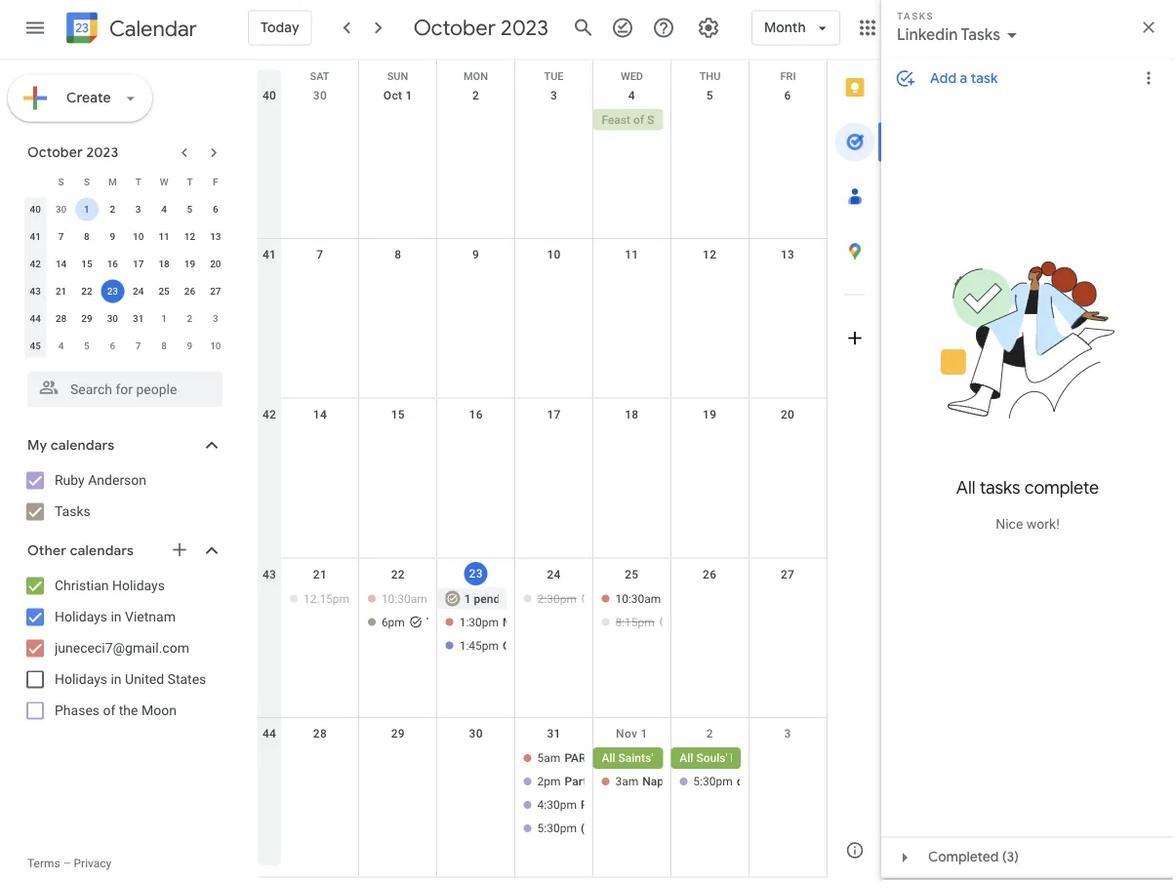 Task type: describe. For each thing, give the bounding box(es) containing it.
30 down sat
[[313, 88, 327, 102]]

18 element
[[152, 252, 176, 276]]

2 right 1 "cell"
[[110, 204, 115, 215]]

40 for 30
[[262, 88, 276, 102]]

2:30pm button
[[515, 588, 594, 609]]

in for vietnam
[[111, 609, 122, 625]]

w
[[160, 176, 168, 188]]

0 horizontal spatial 2023
[[86, 144, 118, 162]]

–
[[63, 857, 71, 870]]

other calendars list
[[4, 571, 242, 727]]

16 inside grid
[[469, 408, 483, 421]]

grid containing 40
[[258, 60, 827, 878]]

8:15pm
[[615, 615, 655, 629]]

november 1 element
[[152, 307, 176, 330]]

2pm
[[537, 775, 561, 789]]

privacy link
[[74, 857, 112, 870]]

26 inside grid
[[703, 567, 717, 581]]

30 inside september 30 element
[[56, 204, 67, 215]]

month
[[764, 19, 806, 37]]

1 horizontal spatial 8
[[161, 340, 167, 352]]

phases
[[55, 703, 100, 719]]

today
[[261, 19, 299, 37]]

nap
[[642, 775, 664, 789]]

1 right nov
[[641, 727, 648, 741]]

moon
[[141, 703, 177, 719]]

settings menu image
[[697, 16, 720, 40]]

31 element
[[127, 307, 150, 330]]

23 inside grid
[[469, 567, 483, 581]]

tasks
[[55, 504, 91, 520]]

22 inside row group
[[81, 286, 92, 297]]

holidays for holidays in united states
[[55, 672, 107, 688]]

november 2 element
[[178, 307, 201, 330]]

tue
[[544, 70, 564, 82]]

41 for 1
[[30, 231, 41, 243]]

1 horizontal spatial 6
[[213, 204, 218, 215]]

0 horizontal spatial 5:30pm button
[[515, 818, 585, 839]]

15 inside grid
[[391, 408, 405, 421]]

souls'
[[696, 751, 728, 765]]

30 inside 30 element
[[107, 313, 118, 325]]

row containing 23
[[258, 559, 827, 718]]

6 inside grid
[[784, 88, 791, 102]]

13 element
[[204, 225, 227, 248]]

18 inside grid
[[625, 408, 639, 421]]

16 element
[[101, 252, 124, 276]]

0 vertical spatial october 2023
[[414, 14, 549, 41]]

0 vertical spatial 9
[[110, 231, 115, 243]]

oct
[[383, 88, 402, 102]]

terms – privacy
[[27, 857, 112, 870]]

1 vertical spatial 8
[[395, 248, 402, 262]]

44 for 1
[[30, 313, 41, 325]]

10:30am for 6pm
[[382, 592, 427, 605]]

1 horizontal spatial 7
[[136, 340, 141, 352]]

1 horizontal spatial 5
[[187, 204, 193, 215]]

3am nap
[[615, 775, 664, 789]]

1 cell
[[74, 196, 100, 223]]

create button
[[8, 75, 152, 122]]

19 element
[[178, 252, 201, 276]]

31 inside row group
[[133, 313, 144, 325]]

12 element
[[178, 225, 201, 248]]

row inside grid
[[258, 60, 827, 89]]

of
[[103, 703, 115, 719]]

saints'
[[618, 751, 653, 765]]

17 inside october 2023 grid
[[133, 258, 144, 270]]

terms
[[27, 857, 60, 870]]

5am party
[[537, 751, 600, 765]]

1 t from the left
[[135, 176, 141, 188]]

12:15pm
[[304, 592, 350, 605]]

31 inside grid
[[547, 727, 561, 741]]

sun
[[387, 70, 408, 82]]

0 horizontal spatial october 2023
[[27, 144, 118, 162]]

phases of the moon
[[55, 703, 177, 719]]

42 for 30
[[262, 408, 276, 421]]

vietnam
[[125, 609, 176, 625]]

29 inside grid
[[391, 727, 405, 741]]

today button
[[248, 4, 312, 51]]

9 inside grid
[[473, 248, 479, 262]]

10 inside grid
[[547, 248, 561, 262]]

1 vertical spatial 17
[[547, 408, 561, 421]]

ruby
[[55, 472, 85, 489]]

2 vertical spatial 4
[[58, 340, 64, 352]]

7 inside grid
[[317, 248, 324, 262]]

add other calendars image
[[170, 540, 189, 560]]

10:30am button for 8:15pm
[[593, 588, 663, 609]]

thu
[[700, 70, 721, 82]]

november 6 element
[[101, 334, 124, 358]]

christian
[[55, 578, 109, 594]]

all souls' day
[[680, 751, 750, 765]]

1 vertical spatial 27
[[781, 567, 795, 581]]

calendar
[[109, 15, 197, 42]]

12 inside grid
[[703, 248, 717, 262]]

terms link
[[27, 857, 60, 870]]

12:15pm button
[[281, 588, 351, 609]]

2 up all souls' day button on the right bottom of page
[[706, 727, 713, 741]]

fri
[[780, 70, 796, 82]]

holidays in united states
[[55, 672, 206, 688]]

3am
[[615, 775, 639, 789]]

0 vertical spatial holidays
[[112, 578, 165, 594]]

17 element
[[127, 252, 150, 276]]

1 horizontal spatial 21
[[313, 567, 327, 581]]

14 inside row group
[[56, 258, 67, 270]]

4:30pm button
[[515, 794, 585, 816]]

row containing s
[[22, 168, 228, 196]]

other calendars button
[[4, 535, 242, 567]]

0 vertical spatial 7
[[58, 231, 64, 243]]

0 horizontal spatial 6
[[110, 340, 115, 352]]

20 element
[[204, 252, 227, 276]]

18 inside the 18 element
[[158, 258, 170, 270]]

14 element
[[49, 252, 73, 276]]

november 3 element
[[204, 307, 227, 330]]

november 10 element
[[204, 334, 227, 358]]

the
[[119, 703, 138, 719]]

29 element
[[75, 307, 99, 330]]

5am
[[537, 751, 561, 765]]

4 inside grid
[[628, 88, 635, 102]]

party
[[565, 751, 600, 765]]

0 vertical spatial october
[[414, 14, 496, 41]]

13 inside row group
[[210, 231, 221, 243]]

calendars for my calendars
[[51, 437, 115, 454]]

party
[[565, 775, 593, 789]]

column header inside october 2023 grid
[[22, 168, 48, 196]]

holidays for holidays in vietnam
[[55, 609, 107, 625]]

1 inside "cell"
[[84, 204, 90, 215]]

22 inside grid
[[391, 567, 405, 581]]

cell containing 1:30pm
[[437, 588, 515, 658]]

5:30pm for '5:30pm' button to the left
[[537, 822, 577, 835]]

5 inside grid
[[706, 88, 713, 102]]

1:30pm button
[[437, 611, 507, 633]]

oct 1
[[383, 88, 413, 102]]

2pm party
[[537, 775, 593, 789]]

1:30pm
[[459, 615, 499, 629]]

all saints' day button
[[593, 748, 676, 769]]

19 inside grid
[[703, 408, 717, 421]]

november 7 element
[[127, 334, 150, 358]]

all for all saints' day
[[602, 751, 615, 765]]

tab list inside side panel section
[[828, 60, 882, 823]]

september 30 element
[[49, 198, 73, 221]]

row containing 45
[[22, 332, 228, 360]]

6pm button
[[359, 611, 429, 633]]

other
[[27, 542, 67, 560]]

25 inside grid
[[625, 567, 639, 581]]

states
[[168, 672, 206, 688]]

1 horizontal spatial 4
[[161, 204, 167, 215]]

13 inside grid
[[781, 248, 795, 262]]

25 inside row group
[[158, 286, 170, 297]]

23 cell
[[100, 278, 125, 305]]

month button
[[752, 4, 840, 51]]

43 for 1
[[30, 286, 41, 297]]



Task type: vqa. For each thing, say whether or not it's contained in the screenshot.


Task type: locate. For each thing, give the bounding box(es) containing it.
2 in from the top
[[111, 672, 122, 688]]

20 left side panel section
[[781, 408, 795, 421]]

5:30pm down the 4:30pm
[[537, 822, 577, 835]]

0 horizontal spatial 18
[[158, 258, 170, 270]]

41 for 30
[[262, 248, 276, 262]]

2023 up tue
[[501, 14, 549, 41]]

0 vertical spatial 31
[[133, 313, 144, 325]]

10 for "10" element at the top left of page
[[133, 231, 144, 243]]

22 right the 21 'element'
[[81, 286, 92, 297]]

5:30pm down souls'
[[693, 775, 733, 789]]

10:30am button up 8:15pm button
[[593, 588, 663, 609]]

2 all from the left
[[680, 751, 693, 765]]

4 up "11" element
[[161, 204, 167, 215]]

november 5 element
[[75, 334, 99, 358]]

1 vertical spatial calendars
[[70, 542, 134, 560]]

1 vertical spatial 15
[[391, 408, 405, 421]]

16
[[107, 258, 118, 270], [469, 408, 483, 421]]

42 inside grid
[[262, 408, 276, 421]]

2:30pm
[[537, 592, 577, 605]]

0 horizontal spatial 23
[[107, 286, 118, 297]]

in up junececi7@gmail.com on the bottom
[[111, 609, 122, 625]]

1 horizontal spatial 12
[[703, 248, 717, 262]]

cell containing 5am
[[515, 748, 600, 841]]

0 vertical spatial 16
[[107, 258, 118, 270]]

0 vertical spatial 29
[[81, 313, 92, 325]]

44
[[30, 313, 41, 325], [262, 727, 276, 741]]

0 vertical spatial 19
[[184, 258, 195, 270]]

6pm
[[382, 615, 405, 629]]

10:30am up 8:15pm
[[615, 592, 661, 605]]

cell containing all saints' day
[[593, 748, 676, 841]]

31
[[133, 313, 144, 325], [547, 727, 561, 741]]

1 horizontal spatial s
[[84, 176, 90, 188]]

8
[[84, 231, 90, 243], [395, 248, 402, 262], [161, 340, 167, 352]]

24 element
[[127, 280, 150, 303]]

s up september 30 element on the left top of the page
[[58, 176, 64, 188]]

united
[[125, 672, 164, 688]]

30 left 1 "cell"
[[56, 204, 67, 215]]

23 inside 23, today element
[[107, 286, 118, 297]]

1 vertical spatial 29
[[391, 727, 405, 741]]

23 right 22 element
[[107, 286, 118, 297]]

29 inside row group
[[81, 313, 92, 325]]

junececi7@gmail.com
[[55, 640, 189, 656]]

4:30pm
[[537, 798, 577, 812]]

0 horizontal spatial 26
[[184, 286, 195, 297]]

all left souls'
[[680, 751, 693, 765]]

22 up 6pm button
[[391, 567, 405, 581]]

10:30am button for 6pm
[[363, 588, 429, 609]]

4 left november 5 element
[[58, 340, 64, 352]]

in for united
[[111, 672, 122, 688]]

october 2023 grid
[[19, 168, 228, 360]]

christian holidays
[[55, 578, 165, 594]]

0 vertical spatial 20
[[210, 258, 221, 270]]

1 horizontal spatial 42
[[262, 408, 276, 421]]

anderson
[[88, 472, 146, 489]]

m
[[108, 176, 117, 188]]

24 inside row group
[[133, 286, 144, 297]]

all inside button
[[680, 751, 693, 765]]

0 vertical spatial 2023
[[501, 14, 549, 41]]

1 horizontal spatial 27
[[781, 567, 795, 581]]

holidays in vietnam
[[55, 609, 176, 625]]

1 right oct
[[406, 88, 413, 102]]

1 horizontal spatial 26
[[703, 567, 717, 581]]

1 horizontal spatial 18
[[625, 408, 639, 421]]

1:45pm button
[[441, 635, 507, 656]]

22
[[81, 286, 92, 297], [391, 567, 405, 581]]

day up nap
[[656, 751, 676, 765]]

0 horizontal spatial 17
[[133, 258, 144, 270]]

tab list
[[828, 60, 882, 823]]

40 for 1
[[30, 204, 41, 215]]

0 horizontal spatial 42
[[30, 258, 41, 270]]

25 element
[[152, 280, 176, 303]]

nov 1
[[616, 727, 648, 741]]

5:30pm button
[[671, 771, 741, 792], [515, 818, 585, 839]]

3
[[550, 88, 557, 102], [136, 204, 141, 215], [213, 313, 218, 325], [784, 727, 791, 741]]

calendar element
[[62, 8, 197, 51]]

my calendars list
[[4, 465, 242, 528]]

1 vertical spatial 26
[[703, 567, 717, 581]]

1 horizontal spatial all
[[680, 751, 693, 765]]

side panel section
[[827, 60, 882, 878]]

0 horizontal spatial t
[[135, 176, 141, 188]]

2 10:30am from the left
[[615, 592, 661, 605]]

28
[[56, 313, 67, 325], [313, 727, 327, 741]]

25
[[158, 286, 170, 297], [625, 567, 639, 581]]

11 inside row group
[[158, 231, 170, 243]]

mon
[[464, 70, 488, 82]]

row group inside october 2023 grid
[[22, 196, 228, 360]]

1 vertical spatial 16
[[469, 408, 483, 421]]

20 inside grid
[[781, 408, 795, 421]]

0 vertical spatial 43
[[30, 286, 41, 297]]

1 horizontal spatial 2023
[[501, 14, 549, 41]]

1 horizontal spatial 20
[[781, 408, 795, 421]]

2023 up m
[[86, 144, 118, 162]]

1 vertical spatial 22
[[391, 567, 405, 581]]

october 2023
[[414, 14, 549, 41], [27, 144, 118, 162]]

1 all from the left
[[602, 751, 615, 765]]

20 right 19 element
[[210, 258, 221, 270]]

holidays up phases
[[55, 672, 107, 688]]

28 element
[[49, 307, 73, 330]]

43 for 30
[[262, 567, 276, 581]]

19
[[184, 258, 195, 270], [703, 408, 717, 421]]

0 vertical spatial 5:30pm
[[693, 775, 733, 789]]

2 horizontal spatial 7
[[317, 248, 324, 262]]

2 vertical spatial 9
[[187, 340, 193, 352]]

1 horizontal spatial 9
[[187, 340, 193, 352]]

30 element
[[101, 307, 124, 330]]

13
[[210, 231, 221, 243], [781, 248, 795, 262]]

1 vertical spatial october
[[27, 144, 83, 162]]

october up september 30 element on the left top of the page
[[27, 144, 83, 162]]

holidays down christian
[[55, 609, 107, 625]]

day for all saints' day
[[656, 751, 676, 765]]

40 left september 30 element on the left top of the page
[[30, 204, 41, 215]]

0 horizontal spatial 19
[[184, 258, 195, 270]]

0 horizontal spatial 11
[[158, 231, 170, 243]]

1 10:30am button from the left
[[363, 588, 429, 609]]

1 vertical spatial 18
[[625, 408, 639, 421]]

wed
[[621, 70, 643, 82]]

0 horizontal spatial 13
[[210, 231, 221, 243]]

1 vertical spatial 40
[[30, 204, 41, 215]]

10 for november 10 element
[[210, 340, 221, 352]]

40 inside grid
[[262, 88, 276, 102]]

12 inside row group
[[184, 231, 195, 243]]

21 element
[[49, 280, 73, 303]]

15 inside row group
[[81, 258, 92, 270]]

25 right the 24 element
[[158, 286, 170, 297]]

24
[[133, 286, 144, 297], [547, 567, 561, 581]]

24 up 2:30pm button
[[547, 567, 561, 581]]

28 inside october 2023 grid
[[56, 313, 67, 325]]

november 8 element
[[152, 334, 176, 358]]

10:30am for 8:15pm
[[615, 592, 661, 605]]

6 left november 7 element
[[110, 340, 115, 352]]

november 9 element
[[178, 334, 201, 358]]

2 vertical spatial 10
[[210, 340, 221, 352]]

1 vertical spatial holidays
[[55, 609, 107, 625]]

0 vertical spatial 4
[[628, 88, 635, 102]]

cell
[[281, 109, 359, 132], [359, 109, 437, 132], [437, 109, 515, 132], [515, 109, 593, 132], [671, 109, 749, 132], [749, 109, 827, 132], [359, 588, 437, 658], [437, 588, 515, 658], [593, 588, 672, 658], [671, 588, 749, 658], [749, 588, 827, 658], [281, 748, 359, 841], [437, 748, 515, 841], [515, 748, 600, 841], [593, 748, 676, 841], [671, 748, 750, 841], [749, 748, 827, 841]]

1 horizontal spatial 16
[[469, 408, 483, 421]]

8:15pm button
[[593, 611, 672, 633]]

ruby anderson
[[55, 472, 146, 489]]

1 right september 30 element on the left top of the page
[[84, 204, 90, 215]]

october
[[414, 14, 496, 41], [27, 144, 83, 162]]

10:30am up 6pm button
[[382, 592, 427, 605]]

5 right november 4 element
[[84, 340, 90, 352]]

2 10:30am button from the left
[[593, 588, 663, 609]]

1 horizontal spatial 11
[[625, 248, 639, 262]]

1 horizontal spatial 5:30pm button
[[671, 771, 741, 792]]

16 inside row group
[[107, 258, 118, 270]]

t right w
[[187, 176, 193, 188]]

day inside button
[[731, 751, 750, 765]]

20
[[210, 258, 221, 270], [781, 408, 795, 421]]

23, today element
[[101, 280, 124, 303]]

1 day from the left
[[656, 751, 676, 765]]

all souls' day button
[[671, 748, 750, 769]]

7
[[58, 231, 64, 243], [317, 248, 324, 262], [136, 340, 141, 352]]

40
[[262, 88, 276, 102], [30, 204, 41, 215]]

0 vertical spatial 8
[[84, 231, 90, 243]]

other calendars
[[27, 542, 134, 560]]

1 vertical spatial 11
[[625, 248, 639, 262]]

21 left 22 element
[[56, 286, 67, 297]]

2 day from the left
[[731, 751, 750, 765]]

2 t from the left
[[187, 176, 193, 188]]

27 element
[[204, 280, 227, 303]]

1 s from the left
[[58, 176, 64, 188]]

5
[[706, 88, 713, 102], [187, 204, 193, 215], [84, 340, 90, 352]]

11 element
[[152, 225, 176, 248]]

27
[[210, 286, 221, 297], [781, 567, 795, 581]]

calendars inside my calendars dropdown button
[[51, 437, 115, 454]]

17
[[133, 258, 144, 270], [547, 408, 561, 421]]

column header
[[22, 168, 48, 196]]

1 horizontal spatial 17
[[547, 408, 561, 421]]

None search field
[[0, 364, 242, 407]]

1 vertical spatial 6
[[213, 204, 218, 215]]

0 horizontal spatial 5
[[84, 340, 90, 352]]

2 left november 3 'element'
[[187, 313, 193, 325]]

0 horizontal spatial 16
[[107, 258, 118, 270]]

all
[[602, 751, 615, 765], [680, 751, 693, 765]]

21 up '12:15pm' button
[[313, 567, 327, 581]]

calendar heading
[[105, 15, 197, 42]]

26
[[184, 286, 195, 297], [703, 567, 717, 581]]

0 vertical spatial 42
[[30, 258, 41, 270]]

0 vertical spatial 40
[[262, 88, 276, 102]]

0 horizontal spatial october
[[27, 144, 83, 162]]

1 vertical spatial 25
[[625, 567, 639, 581]]

main drawer image
[[23, 16, 47, 40]]

29
[[81, 313, 92, 325], [391, 727, 405, 741]]

30 right the 29 element at left
[[107, 313, 118, 325]]

day right souls'
[[731, 751, 750, 765]]

27 inside 27 element
[[210, 286, 221, 297]]

my calendars button
[[4, 430, 242, 461]]

row group
[[22, 196, 228, 360]]

october 2023 up mon
[[414, 14, 549, 41]]

row containing sat
[[258, 60, 827, 89]]

create
[[66, 89, 111, 107]]

43 inside grid
[[262, 567, 276, 581]]

0 vertical spatial 5
[[706, 88, 713, 102]]

day for all souls' day
[[731, 751, 750, 765]]

9
[[110, 231, 115, 243], [473, 248, 479, 262], [187, 340, 193, 352]]

22 element
[[75, 280, 99, 303]]

calendars inside other calendars dropdown button
[[70, 542, 134, 560]]

1 vertical spatial in
[[111, 672, 122, 688]]

1 vertical spatial october 2023
[[27, 144, 118, 162]]

43 inside row group
[[30, 286, 41, 297]]

holidays
[[112, 578, 165, 594], [55, 609, 107, 625], [55, 672, 107, 688]]

0 vertical spatial 15
[[81, 258, 92, 270]]

18
[[158, 258, 170, 270], [625, 408, 639, 421]]

0 horizontal spatial 10:30am
[[382, 592, 427, 605]]

5:30pm
[[693, 775, 733, 789], [537, 822, 577, 835]]

6
[[784, 88, 791, 102], [213, 204, 218, 215], [110, 340, 115, 352]]

1 vertical spatial 41
[[262, 248, 276, 262]]

23
[[107, 286, 118, 297], [469, 567, 483, 581]]

1 horizontal spatial 43
[[262, 567, 276, 581]]

10 element
[[127, 225, 150, 248]]

0 horizontal spatial 10:30am button
[[363, 588, 429, 609]]

1 horizontal spatial 10:30am
[[615, 592, 661, 605]]

1 vertical spatial 12
[[703, 248, 717, 262]]

1 vertical spatial 14
[[313, 408, 327, 421]]

15 element
[[75, 252, 99, 276]]

44 inside row group
[[30, 313, 41, 325]]

0 horizontal spatial all
[[602, 751, 615, 765]]

t left w
[[135, 176, 141, 188]]

0 vertical spatial 27
[[210, 286, 221, 297]]

1 vertical spatial 42
[[262, 408, 276, 421]]

calendars for other calendars
[[70, 542, 134, 560]]

1 horizontal spatial october 2023
[[414, 14, 549, 41]]

44 for 30
[[262, 727, 276, 741]]

my
[[27, 437, 47, 454]]

1 vertical spatial 28
[[313, 727, 327, 741]]

0 horizontal spatial 14
[[56, 258, 67, 270]]

3 inside 'element'
[[213, 313, 218, 325]]

1
[[406, 88, 413, 102], [84, 204, 90, 215], [161, 313, 167, 325], [641, 727, 648, 741]]

0 vertical spatial 25
[[158, 286, 170, 297]]

cell containing all souls' day
[[671, 748, 750, 841]]

20 inside "element"
[[210, 258, 221, 270]]

23 up 1:30pm
[[469, 567, 483, 581]]

all for all souls' day
[[680, 751, 693, 765]]

26 inside row group
[[184, 286, 195, 297]]

5 up 12 element
[[187, 204, 193, 215]]

0 horizontal spatial 41
[[30, 231, 41, 243]]

0 vertical spatial 5:30pm button
[[671, 771, 741, 792]]

6 down the "f"
[[213, 204, 218, 215]]

calendars up ruby
[[51, 437, 115, 454]]

nov
[[616, 727, 638, 741]]

0 horizontal spatial 8
[[84, 231, 90, 243]]

31 up 5am
[[547, 727, 561, 741]]

grid
[[258, 60, 827, 878]]

30 down 1:45pm button
[[469, 727, 483, 741]]

44 inside grid
[[262, 727, 276, 741]]

6 down fri
[[784, 88, 791, 102]]

october 2023 up m
[[27, 144, 118, 162]]

1 10:30am from the left
[[382, 592, 427, 605]]

41 inside row group
[[30, 231, 41, 243]]

1 left november 2 element
[[161, 313, 167, 325]]

1 vertical spatial 13
[[781, 248, 795, 262]]

10:30am button
[[363, 588, 429, 609], [593, 588, 663, 609]]

row group containing 40
[[22, 196, 228, 360]]

s left m
[[84, 176, 90, 188]]

all inside "button"
[[602, 751, 615, 765]]

1 vertical spatial 44
[[262, 727, 276, 741]]

Search for people text field
[[39, 371, 211, 407]]

november 4 element
[[49, 334, 73, 358]]

holidays up vietnam
[[112, 578, 165, 594]]

5:30pm button down 4:30pm button
[[515, 818, 585, 839]]

calendars
[[51, 437, 115, 454], [70, 542, 134, 560]]

14 inside grid
[[313, 408, 327, 421]]

all saints' day
[[602, 751, 676, 765]]

1 vertical spatial 23
[[469, 567, 483, 581]]

2 horizontal spatial 5
[[706, 88, 713, 102]]

1 horizontal spatial 10
[[210, 340, 221, 352]]

1 horizontal spatial 15
[[391, 408, 405, 421]]

19 inside row group
[[184, 258, 195, 270]]

5:30pm button down all souls' day button on the right bottom of page
[[671, 771, 741, 792]]

5 down thu on the top right of page
[[706, 88, 713, 102]]

25 up 8:15pm button
[[625, 567, 639, 581]]

1 horizontal spatial 23
[[469, 567, 483, 581]]

40 down the today button
[[262, 88, 276, 102]]

5 inside november 5 element
[[84, 340, 90, 352]]

2 s from the left
[[84, 176, 90, 188]]

calendars up christian holidays
[[70, 542, 134, 560]]

11
[[158, 231, 170, 243], [625, 248, 639, 262]]

30
[[313, 88, 327, 102], [56, 204, 67, 215], [107, 313, 118, 325], [469, 727, 483, 741]]

1:45pm
[[459, 639, 499, 652]]

5:30pm for top '5:30pm' button
[[693, 775, 733, 789]]

0 horizontal spatial 28
[[56, 313, 67, 325]]

2 vertical spatial 7
[[136, 340, 141, 352]]

0 horizontal spatial s
[[58, 176, 64, 188]]

f
[[213, 176, 218, 188]]

4 down wed
[[628, 88, 635, 102]]

my calendars
[[27, 437, 115, 454]]

sat
[[310, 70, 329, 82]]

24 inside grid
[[547, 567, 561, 581]]

0 vertical spatial 24
[[133, 286, 144, 297]]

40 inside row group
[[30, 204, 41, 215]]

row containing 43
[[22, 278, 228, 305]]

october up mon
[[414, 14, 496, 41]]

day inside "button"
[[656, 751, 676, 765]]

31 right 30 element
[[133, 313, 144, 325]]

26 element
[[178, 280, 201, 303]]

2 vertical spatial 5
[[84, 340, 90, 352]]

2023
[[501, 14, 549, 41], [86, 144, 118, 162]]

42 inside row group
[[30, 258, 41, 270]]

1 horizontal spatial 29
[[391, 727, 405, 741]]

0 vertical spatial in
[[111, 609, 122, 625]]

10:30am button up 6pm button
[[363, 588, 429, 609]]

24 right '23' cell on the top of the page
[[133, 286, 144, 297]]

in left united
[[111, 672, 122, 688]]

1 vertical spatial 7
[[317, 248, 324, 262]]

privacy
[[74, 857, 112, 870]]

45
[[30, 340, 41, 352]]

21 inside 'element'
[[56, 286, 67, 297]]

row
[[258, 60, 827, 89], [258, 80, 827, 239], [22, 168, 228, 196], [22, 196, 228, 223], [22, 223, 228, 250], [258, 239, 827, 399], [22, 250, 228, 278], [22, 278, 228, 305], [22, 305, 228, 332], [22, 332, 228, 360], [258, 399, 827, 559], [258, 559, 827, 718], [258, 718, 827, 878]]

1 vertical spatial 2023
[[86, 144, 118, 162]]

in
[[111, 609, 122, 625], [111, 672, 122, 688]]

0 horizontal spatial 9
[[110, 231, 115, 243]]

10
[[133, 231, 144, 243], [547, 248, 561, 262], [210, 340, 221, 352]]

42 for 1
[[30, 258, 41, 270]]

43
[[30, 286, 41, 297], [262, 567, 276, 581]]

41 inside grid
[[262, 248, 276, 262]]

all right party
[[602, 751, 615, 765]]

1 vertical spatial 4
[[161, 204, 167, 215]]

1 horizontal spatial 40
[[262, 88, 276, 102]]

1 in from the top
[[111, 609, 122, 625]]

0 vertical spatial 41
[[30, 231, 41, 243]]

2 down mon
[[473, 88, 479, 102]]

s
[[58, 176, 64, 188], [84, 176, 90, 188]]



